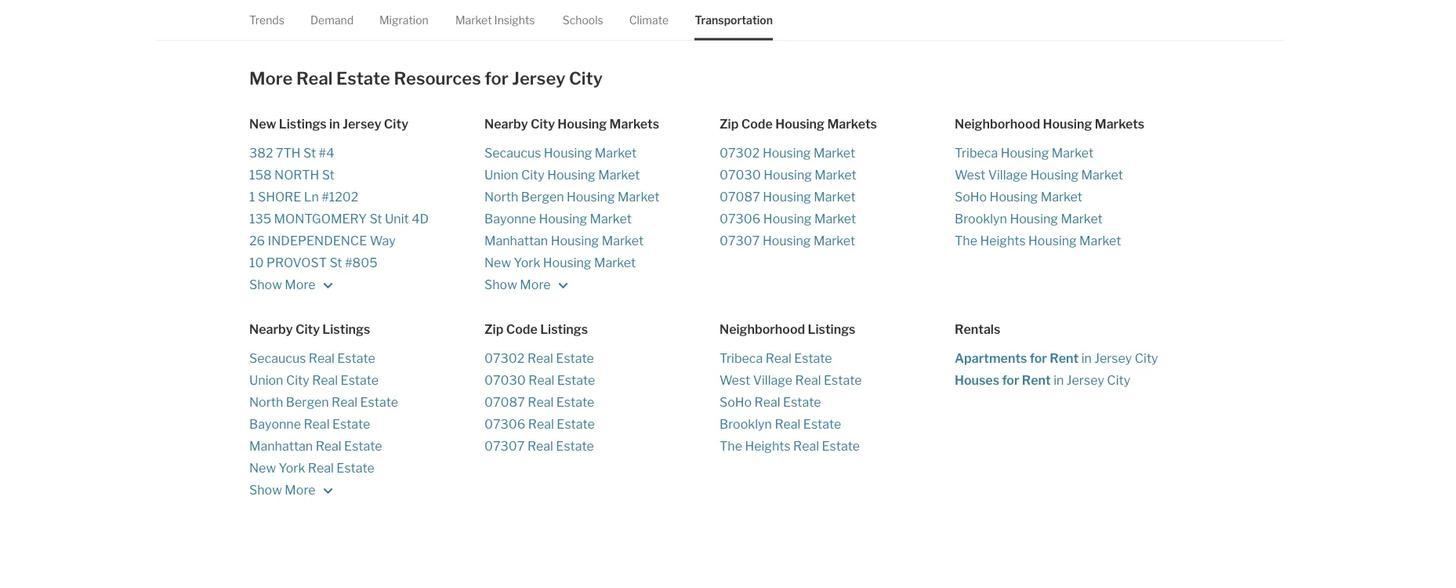 Task type: describe. For each thing, give the bounding box(es) containing it.
market down north bergen housing market link
[[590, 211, 632, 227]]

tribeca for tribeca real estate west village real estate soho real estate brooklyn real estate the heights real estate
[[720, 351, 763, 366]]

new inside heading
[[249, 117, 276, 132]]

migration
[[379, 13, 429, 27]]

city inside secaucus housing market union city housing market north bergen housing market bayonne housing market manhattan housing market new york housing market
[[521, 168, 545, 183]]

estate down soho real estate link
[[803, 417, 841, 432]]

07302 for 07302 real estate 07030 real estate 07087 real estate 07306 real estate 07307 real estate
[[484, 351, 525, 366]]

st left unit
[[370, 211, 382, 227]]

estate down west village real estate link
[[783, 395, 821, 410]]

0 vertical spatial rent
[[1050, 351, 1079, 366]]

market down tribeca housing market link
[[1081, 168, 1123, 183]]

m for housing
[[520, 277, 531, 293]]

city inside "heading"
[[531, 117, 555, 132]]

schools link
[[563, 0, 603, 40]]

estate down tribeca real estate 'link'
[[824, 373, 862, 388]]

code for housing
[[741, 117, 773, 132]]

resources
[[394, 68, 481, 89]]

transportation link
[[695, 0, 773, 40]]

show m ore for 10
[[249, 277, 318, 293]]

bergen for real
[[286, 395, 329, 410]]

market down 07306 housing market link
[[814, 233, 855, 249]]

market insights
[[455, 13, 535, 27]]

26
[[249, 233, 265, 249]]

north bergen real estate link
[[249, 392, 484, 414]]

1 shore ln #1202 link
[[249, 186, 484, 208]]

neighborhood listings heading
[[720, 321, 955, 338]]

unit
[[385, 211, 409, 227]]

market up union city housing market link at the top
[[595, 146, 637, 161]]

market down west village housing market link
[[1041, 189, 1083, 205]]

brooklyn housing market link
[[955, 208, 1190, 230]]

estate up new listings in jersey city heading
[[336, 68, 390, 89]]

market down manhattan housing market 'link' at the top
[[594, 255, 636, 271]]

new listings in jersey city
[[249, 117, 408, 132]]

north for north bergen real estate
[[249, 395, 283, 410]]

soho for soho housing market
[[955, 189, 987, 205]]

the for the heights real estate
[[720, 439, 742, 454]]

26 independence way link
[[249, 230, 484, 252]]

jersey inside heading
[[343, 117, 381, 132]]

07307 for 07302 real estate 07030 real estate 07087 real estate 07306 real estate 07307 real estate
[[484, 439, 525, 454]]

markets for 07302 housing market
[[827, 117, 877, 132]]

market up west village housing market link
[[1052, 146, 1094, 161]]

07087 for 07087 real estate
[[484, 395, 525, 410]]

heights for housing
[[980, 233, 1026, 249]]

07030 real estate link
[[484, 370, 720, 392]]

market down the 07087 housing market link
[[814, 211, 856, 227]]

estate down "secaucus real estate" link
[[341, 373, 379, 388]]

show for 382 7th st #4 158 north st 1 shore ln #1202 135 montgomery st unit 4d 26 independence way 10 provost st #805
[[249, 277, 282, 293]]

158
[[249, 168, 272, 183]]

bayonne for bayonne housing market
[[484, 211, 536, 227]]

158 north st link
[[249, 164, 484, 186]]

shore
[[258, 189, 301, 205]]

nearby city housing markets
[[484, 117, 659, 132]]

housing inside "heading"
[[558, 117, 607, 132]]

estate down bayonne real estate link on the bottom of page
[[344, 439, 382, 454]]

2 vertical spatial for
[[1002, 373, 1019, 388]]

07306 for 07306 real estate
[[484, 417, 526, 432]]

07307 housing market link
[[720, 230, 955, 252]]

market down secaucus housing market link
[[598, 168, 640, 183]]

migration link
[[379, 0, 429, 40]]

zip code housing markets heading
[[720, 116, 955, 133]]

0 vertical spatial for
[[485, 68, 509, 89]]

estate down brooklyn real estate link
[[822, 439, 860, 454]]

07030 for 07030 housing market
[[720, 168, 761, 183]]

climate link
[[629, 0, 669, 40]]

135 montgomery st unit 4d link
[[249, 208, 484, 230]]

bayonne real estate link
[[249, 414, 484, 436]]

2 horizontal spatial for
[[1030, 351, 1047, 366]]

market insights link
[[455, 0, 535, 40]]

bergen for housing
[[521, 189, 564, 205]]

st down #4
[[322, 168, 335, 183]]

union for union city real estate
[[249, 373, 283, 388]]

manhattan for housing
[[484, 233, 548, 249]]

new listings in jersey city heading
[[249, 116, 484, 133]]

07306 housing market link
[[720, 208, 955, 230]]

07302 housing market link
[[720, 142, 955, 164]]

nearby for nearby city listings
[[249, 322, 293, 337]]

07302 real estate 07030 real estate 07087 real estate 07306 real estate 07307 real estate
[[484, 351, 595, 454]]

secaucus real estate link
[[249, 348, 484, 370]]

more
[[249, 68, 293, 89]]

market down brooklyn housing market 'link'
[[1079, 233, 1121, 249]]

tribeca housing market link
[[955, 142, 1190, 164]]

trends
[[249, 13, 284, 27]]

nearby city listings heading
[[249, 321, 484, 338]]

demand link
[[310, 0, 354, 40]]

apartments for rent in jersey city houses for rent in jersey city
[[955, 351, 1158, 388]]

estate down 07302 real estate link
[[557, 373, 595, 388]]

manhattan for real
[[249, 439, 313, 454]]

city inside heading
[[295, 322, 320, 337]]

north for north bergen housing market
[[484, 189, 518, 205]]

07307 for 07302 housing market 07030 housing market 07087 housing market 07306 housing market 07307 housing market
[[720, 233, 760, 249]]

2 horizontal spatial in
[[1081, 351, 1092, 366]]

tribeca real estate link
[[720, 348, 955, 370]]

secaucus housing market union city housing market north bergen housing market bayonne housing market manhattan housing market new york housing market
[[484, 146, 660, 271]]

secaucus for secaucus housing market union city housing market north bergen housing market bayonne housing market manhattan housing market new york housing market
[[484, 146, 541, 161]]

07307 real estate link
[[484, 436, 720, 458]]

village for housing
[[988, 168, 1028, 183]]

07030 housing market link
[[720, 164, 955, 186]]

manhattan real estate link
[[249, 436, 484, 458]]

neighborhood listings
[[720, 322, 856, 337]]

7th
[[276, 146, 301, 161]]

st left #805
[[330, 255, 342, 271]]

independence
[[268, 233, 367, 249]]

nearby city listings
[[249, 322, 370, 337]]

2 vertical spatial in
[[1054, 373, 1064, 388]]

estate down union city real estate "link"
[[360, 395, 398, 410]]

07302 real estate link
[[484, 348, 720, 370]]

new for secaucus real estate union city real estate north bergen real estate bayonne real estate manhattan real estate new york real estate
[[249, 461, 276, 476]]

07302 for 07302 housing market 07030 housing market 07087 housing market 07306 housing market 07307 housing market
[[720, 146, 760, 161]]

07030 for 07030 real estate
[[484, 373, 526, 388]]

07302 housing market 07030 housing market 07087 housing market 07306 housing market 07307 housing market
[[720, 146, 857, 249]]

brooklyn real estate link
[[720, 414, 955, 436]]

tribeca real estate west village real estate soho real estate brooklyn real estate the heights real estate
[[720, 351, 862, 454]]

york for real
[[279, 461, 305, 476]]

brooklyn for housing
[[955, 211, 1007, 227]]

apartments
[[955, 351, 1027, 366]]

show for secaucus real estate union city real estate north bergen real estate bayonne real estate manhattan real estate new york real estate
[[249, 483, 282, 498]]

new york housing market link
[[484, 252, 720, 274]]

1 vertical spatial rent
[[1022, 373, 1051, 388]]

west village housing market link
[[955, 164, 1190, 186]]

soho housing market link
[[955, 186, 1190, 208]]

listings inside neighborhood listings heading
[[808, 322, 856, 337]]

zip for zip code housing markets
[[720, 117, 739, 132]]

secaucus housing market link
[[484, 142, 720, 164]]

demand
[[310, 13, 354, 27]]

#805
[[345, 255, 378, 271]]

3 markets from the left
[[1095, 117, 1145, 132]]

382 7th st #4 158 north st 1 shore ln #1202 135 montgomery st unit 4d 26 independence way 10 provost st #805
[[249, 146, 429, 271]]

city inside secaucus real estate union city real estate north bergen real estate bayonne real estate manhattan real estate new york real estate
[[286, 373, 309, 388]]

m for 10
[[285, 277, 296, 293]]

rentals heading
[[955, 321, 1190, 338]]

york for housing
[[514, 255, 540, 271]]

way
[[370, 233, 396, 249]]



Task type: locate. For each thing, give the bounding box(es) containing it.
0 vertical spatial bayonne
[[484, 211, 536, 227]]

york down manhattan real estate link
[[279, 461, 305, 476]]

north inside secaucus real estate union city real estate north bergen real estate bayonne real estate manhattan real estate new york real estate
[[249, 395, 283, 410]]

0 vertical spatial 07307
[[720, 233, 760, 249]]

zip code listings heading
[[484, 321, 720, 338]]

west for west village real estate
[[720, 373, 750, 388]]

union inside secaucus real estate union city real estate north bergen real estate bayonne real estate manhattan real estate new york real estate
[[249, 373, 283, 388]]

brooklyn inside "tribeca real estate west village real estate soho real estate brooklyn real estate the heights real estate"
[[720, 417, 772, 432]]

0 vertical spatial bergen
[[521, 189, 564, 205]]

1 vertical spatial zip
[[484, 322, 504, 337]]

m
[[285, 277, 296, 293], [520, 277, 531, 293], [285, 483, 296, 498]]

markets inside "heading"
[[609, 117, 659, 132]]

1 vertical spatial new
[[484, 255, 511, 271]]

1 horizontal spatial code
[[741, 117, 773, 132]]

1 vertical spatial secaucus
[[249, 351, 306, 366]]

1 horizontal spatial brooklyn
[[955, 211, 1007, 227]]

1 vertical spatial north
[[249, 395, 283, 410]]

1 vertical spatial brooklyn
[[720, 417, 772, 432]]

city inside heading
[[384, 117, 408, 132]]

bergen inside secaucus real estate union city real estate north bergen real estate bayonne real estate manhattan real estate new york real estate
[[286, 395, 329, 410]]

0 horizontal spatial 07307
[[484, 439, 525, 454]]

0 horizontal spatial west
[[720, 373, 750, 388]]

1 horizontal spatial heights
[[980, 233, 1026, 249]]

listings up "secaucus real estate" link
[[322, 322, 370, 337]]

neighborhood housing markets heading
[[955, 116, 1190, 133]]

secaucus down nearby city listings in the bottom of the page
[[249, 351, 306, 366]]

0 vertical spatial 07030
[[720, 168, 761, 183]]

estate down manhattan real estate link
[[337, 461, 375, 476]]

0 horizontal spatial 07302
[[484, 351, 525, 366]]

north
[[484, 189, 518, 205], [249, 395, 283, 410]]

1 vertical spatial west
[[720, 373, 750, 388]]

1 horizontal spatial north
[[484, 189, 518, 205]]

1 markets from the left
[[609, 117, 659, 132]]

1 vertical spatial tribeca
[[720, 351, 763, 366]]

markets up tribeca housing market link
[[1095, 117, 1145, 132]]

1 horizontal spatial village
[[988, 168, 1028, 183]]

village for real
[[753, 373, 793, 388]]

zip for zip code listings
[[484, 322, 504, 337]]

1 vertical spatial york
[[279, 461, 305, 476]]

1 horizontal spatial neighborhood
[[955, 117, 1040, 132]]

07087 housing market link
[[720, 186, 955, 208]]

07302 down the zip code listings
[[484, 351, 525, 366]]

estate up west village real estate link
[[794, 351, 832, 366]]

heights inside "tribeca real estate west village real estate soho real estate brooklyn real estate the heights real estate"
[[745, 439, 791, 454]]

0 vertical spatial 07087
[[720, 189, 760, 205]]

07302
[[720, 146, 760, 161], [484, 351, 525, 366]]

york inside secaucus housing market union city housing market north bergen housing market bayonne housing market manhattan housing market new york housing market
[[514, 255, 540, 271]]

07302 inside 07302 real estate 07030 real estate 07087 real estate 07306 real estate 07307 real estate
[[484, 351, 525, 366]]

1 vertical spatial bergen
[[286, 395, 329, 410]]

zip code housing markets
[[720, 117, 877, 132]]

listings inside new listings in jersey city heading
[[279, 117, 327, 132]]

new for secaucus housing market union city housing market north bergen housing market bayonne housing market manhattan housing market new york housing market
[[484, 255, 511, 271]]

1 horizontal spatial union
[[484, 168, 518, 183]]

0 horizontal spatial 07087
[[484, 395, 525, 410]]

1 horizontal spatial bergen
[[521, 189, 564, 205]]

1 horizontal spatial nearby
[[484, 117, 528, 132]]

village inside tribeca housing market west village housing market soho housing market brooklyn housing market the heights housing market
[[988, 168, 1028, 183]]

1 vertical spatial 07307
[[484, 439, 525, 454]]

07306 inside 07302 housing market 07030 housing market 07087 housing market 07306 housing market 07307 housing market
[[720, 211, 761, 227]]

0 vertical spatial tribeca
[[955, 146, 998, 161]]

climate
[[629, 13, 669, 27]]

0 horizontal spatial in
[[329, 117, 340, 132]]

1 horizontal spatial york
[[514, 255, 540, 271]]

the inside "tribeca real estate west village real estate soho real estate brooklyn real estate the heights real estate"
[[720, 439, 742, 454]]

soho inside tribeca housing market west village housing market soho housing market brooklyn housing market the heights housing market
[[955, 189, 987, 205]]

0 horizontal spatial soho
[[720, 395, 752, 410]]

1 horizontal spatial 07087
[[720, 189, 760, 205]]

m for real
[[285, 483, 296, 498]]

#4
[[319, 146, 334, 161]]

ore for real
[[296, 483, 316, 498]]

union city housing market link
[[484, 164, 720, 186]]

1 vertical spatial manhattan
[[249, 439, 313, 454]]

1 horizontal spatial 07307
[[720, 233, 760, 249]]

0 vertical spatial north
[[484, 189, 518, 205]]

07030 down the zip code listings
[[484, 373, 526, 388]]

bergen down union city housing market link at the top
[[521, 189, 564, 205]]

york up the zip code listings
[[514, 255, 540, 271]]

0 vertical spatial village
[[988, 168, 1028, 183]]

2 vertical spatial new
[[249, 461, 276, 476]]

secaucus real estate union city real estate north bergen real estate bayonne real estate manhattan real estate new york real estate
[[249, 351, 398, 476]]

1
[[249, 189, 255, 205]]

0 vertical spatial union
[[484, 168, 518, 183]]

07030
[[720, 168, 761, 183], [484, 373, 526, 388]]

north bergen housing market link
[[484, 186, 720, 208]]

markets up 07302 housing market link
[[827, 117, 877, 132]]

york inside secaucus real estate union city real estate north bergen real estate bayonne real estate manhattan real estate new york real estate
[[279, 461, 305, 476]]

1 horizontal spatial soho
[[955, 189, 987, 205]]

0 horizontal spatial north
[[249, 395, 283, 410]]

07302 down 'zip code housing markets'
[[720, 146, 760, 161]]

tribeca inside tribeca housing market west village housing market soho housing market brooklyn housing market the heights housing market
[[955, 146, 998, 161]]

1 vertical spatial soho
[[720, 395, 752, 410]]

0 vertical spatial neighborhood
[[955, 117, 1040, 132]]

bergen down union city real estate "link"
[[286, 395, 329, 410]]

listings
[[279, 117, 327, 132], [322, 322, 370, 337], [540, 322, 588, 337], [808, 322, 856, 337]]

markets
[[609, 117, 659, 132], [827, 117, 877, 132], [1095, 117, 1145, 132]]

new inside secaucus housing market union city housing market north bergen housing market bayonne housing market manhattan housing market new york housing market
[[484, 255, 511, 271]]

nearby
[[484, 117, 528, 132], [249, 322, 293, 337]]

bayonne inside secaucus real estate union city real estate north bergen real estate bayonne real estate manhattan real estate new york real estate
[[249, 417, 301, 432]]

west inside tribeca housing market west village housing market soho housing market brooklyn housing market the heights housing market
[[955, 168, 986, 183]]

brooklyn for real
[[720, 417, 772, 432]]

0 horizontal spatial bergen
[[286, 395, 329, 410]]

insights
[[494, 13, 535, 27]]

manhattan housing market link
[[484, 230, 720, 252]]

market down bayonne housing market link
[[602, 233, 644, 249]]

135
[[249, 211, 271, 227]]

markets for secaucus housing market
[[609, 117, 659, 132]]

village down neighborhood listings
[[753, 373, 793, 388]]

1 vertical spatial code
[[506, 322, 538, 337]]

ore for housing
[[531, 277, 551, 293]]

nearby for nearby city housing markets
[[484, 117, 528, 132]]

07087 real estate link
[[484, 392, 720, 414]]

union
[[484, 168, 518, 183], [249, 373, 283, 388]]

0 horizontal spatial york
[[279, 461, 305, 476]]

manhattan
[[484, 233, 548, 249], [249, 439, 313, 454]]

2 markets from the left
[[827, 117, 877, 132]]

neighborhood
[[955, 117, 1040, 132], [720, 322, 805, 337]]

secaucus for secaucus real estate union city real estate north bergen real estate bayonne real estate manhattan real estate new york real estate
[[249, 351, 306, 366]]

10
[[249, 255, 264, 271]]

ore down provost
[[296, 277, 316, 293]]

listings up 07302 real estate link
[[540, 322, 588, 337]]

union city real estate link
[[249, 370, 484, 392]]

07087 inside 07302 real estate 07030 real estate 07087 real estate 07306 real estate 07307 real estate
[[484, 395, 525, 410]]

estate down 07087 real estate link
[[557, 417, 595, 432]]

market left insights
[[455, 13, 492, 27]]

0 vertical spatial york
[[514, 255, 540, 271]]

ln
[[304, 189, 319, 205]]

1 vertical spatial nearby
[[249, 322, 293, 337]]

1 vertical spatial 07087
[[484, 395, 525, 410]]

heights down brooklyn housing market 'link'
[[980, 233, 1026, 249]]

07307
[[720, 233, 760, 249], [484, 439, 525, 454]]

estate
[[336, 68, 390, 89], [337, 351, 375, 366], [556, 351, 594, 366], [794, 351, 832, 366], [341, 373, 379, 388], [557, 373, 595, 388], [824, 373, 862, 388], [360, 395, 398, 410], [556, 395, 594, 410], [783, 395, 821, 410], [332, 417, 370, 432], [557, 417, 595, 432], [803, 417, 841, 432], [344, 439, 382, 454], [556, 439, 594, 454], [822, 439, 860, 454], [337, 461, 375, 476]]

ore
[[296, 277, 316, 293], [531, 277, 551, 293], [296, 483, 316, 498]]

0 horizontal spatial zip
[[484, 322, 504, 337]]

bergen
[[521, 189, 564, 205], [286, 395, 329, 410]]

0 vertical spatial brooklyn
[[955, 211, 1007, 227]]

0 horizontal spatial brooklyn
[[720, 417, 772, 432]]

soho real estate link
[[720, 392, 955, 414]]

soho inside "tribeca real estate west village real estate soho real estate brooklyn real estate the heights real estate"
[[720, 395, 752, 410]]

secaucus inside secaucus housing market union city housing market north bergen housing market bayonne housing market manhattan housing market new york housing market
[[484, 146, 541, 161]]

bayonne for bayonne real estate
[[249, 417, 301, 432]]

the for the heights housing market
[[955, 233, 977, 249]]

tribeca inside "tribeca real estate west village real estate soho real estate brooklyn real estate the heights real estate"
[[720, 351, 763, 366]]

0 vertical spatial soho
[[955, 189, 987, 205]]

0 horizontal spatial the
[[720, 439, 742, 454]]

nearby inside heading
[[249, 322, 293, 337]]

listings up tribeca real estate 'link'
[[808, 322, 856, 337]]

st
[[303, 146, 316, 161], [322, 168, 335, 183], [370, 211, 382, 227], [330, 255, 342, 271]]

1 horizontal spatial secaucus
[[484, 146, 541, 161]]

07030 inside 07302 real estate 07030 real estate 07087 real estate 07306 real estate 07307 real estate
[[484, 373, 526, 388]]

0 vertical spatial 07302
[[720, 146, 760, 161]]

show m ore for housing
[[484, 277, 553, 293]]

07030 inside 07302 housing market 07030 housing market 07087 housing market 07306 housing market 07307 housing market
[[720, 168, 761, 183]]

07030 down 'zip code housing markets'
[[720, 168, 761, 183]]

1 horizontal spatial in
[[1054, 373, 1064, 388]]

0 vertical spatial secaucus
[[484, 146, 541, 161]]

listings up 7th
[[279, 117, 327, 132]]

0 horizontal spatial code
[[506, 322, 538, 337]]

village down neighborhood housing markets on the right top
[[988, 168, 1028, 183]]

code
[[741, 117, 773, 132], [506, 322, 538, 337]]

rent down apartments on the right bottom of the page
[[1022, 373, 1051, 388]]

0 horizontal spatial 07030
[[484, 373, 526, 388]]

show
[[249, 277, 282, 293], [484, 277, 517, 293], [249, 483, 282, 498]]

transportation
[[695, 13, 773, 27]]

new inside secaucus real estate union city real estate north bergen real estate bayonne real estate manhattan real estate new york real estate
[[249, 461, 276, 476]]

nearby inside "heading"
[[484, 117, 528, 132]]

1 vertical spatial union
[[249, 373, 283, 388]]

listings inside nearby city listings heading
[[322, 322, 370, 337]]

the inside tribeca housing market west village housing market soho housing market brooklyn housing market the heights housing market
[[955, 233, 977, 249]]

07087
[[720, 189, 760, 205], [484, 395, 525, 410]]

tribeca for tribeca housing market west village housing market soho housing market brooklyn housing market the heights housing market
[[955, 146, 998, 161]]

07087 for 07087 housing market
[[720, 189, 760, 205]]

1 vertical spatial neighborhood
[[720, 322, 805, 337]]

soho
[[955, 189, 987, 205], [720, 395, 752, 410]]

in inside heading
[[329, 117, 340, 132]]

#1202
[[321, 189, 359, 205]]

more real estate resources for jersey city
[[249, 68, 603, 89]]

1 vertical spatial in
[[1081, 351, 1092, 366]]

tribeca
[[955, 146, 998, 161], [720, 351, 763, 366]]

1 horizontal spatial zip
[[720, 117, 739, 132]]

0 vertical spatial west
[[955, 168, 986, 183]]

0 horizontal spatial secaucus
[[249, 351, 306, 366]]

07307 inside 07302 housing market 07030 housing market 07087 housing market 07306 housing market 07307 housing market
[[720, 233, 760, 249]]

0 vertical spatial in
[[329, 117, 340, 132]]

houses
[[955, 373, 999, 388]]

1 horizontal spatial manhattan
[[484, 233, 548, 249]]

10 provost st #805 link
[[249, 252, 484, 274]]

zip code listings
[[484, 322, 588, 337]]

ore for 10
[[296, 277, 316, 293]]

07306 for 07306 housing market
[[720, 211, 761, 227]]

heights for real
[[745, 439, 791, 454]]

1 vertical spatial village
[[753, 373, 793, 388]]

union for union city housing market
[[484, 168, 518, 183]]

city
[[569, 68, 603, 89], [384, 117, 408, 132], [531, 117, 555, 132], [521, 168, 545, 183], [295, 322, 320, 337], [1135, 351, 1158, 366], [286, 373, 309, 388], [1107, 373, 1130, 388]]

tribeca housing market west village housing market soho housing market brooklyn housing market the heights housing market
[[955, 146, 1123, 249]]

nearby city housing markets heading
[[484, 116, 720, 133]]

soho for soho real estate
[[720, 395, 752, 410]]

west for west village housing market
[[955, 168, 986, 183]]

ore down new york real estate link
[[296, 483, 316, 498]]

estate up union city real estate "link"
[[337, 351, 375, 366]]

0 vertical spatial zip
[[720, 117, 739, 132]]

village inside "tribeca real estate west village real estate soho real estate brooklyn real estate the heights real estate"
[[753, 373, 793, 388]]

4d
[[412, 211, 429, 227]]

manhattan inside secaucus real estate union city real estate north bergen real estate bayonne real estate manhattan real estate new york real estate
[[249, 439, 313, 454]]

new york real estate link
[[249, 458, 484, 480]]

for
[[485, 68, 509, 89], [1030, 351, 1047, 366], [1002, 373, 1019, 388]]

for down market insights link
[[485, 68, 509, 89]]

1 horizontal spatial for
[[1002, 373, 1019, 388]]

markets up secaucus housing market link
[[609, 117, 659, 132]]

estate down north bergen real estate link
[[332, 417, 370, 432]]

1 horizontal spatial markets
[[827, 117, 877, 132]]

0 horizontal spatial markets
[[609, 117, 659, 132]]

1 vertical spatial the
[[720, 439, 742, 454]]

jersey
[[512, 68, 565, 89], [343, 117, 381, 132], [1094, 351, 1132, 366], [1067, 373, 1104, 388]]

1 vertical spatial 07030
[[484, 373, 526, 388]]

ore up the zip code listings
[[531, 277, 551, 293]]

neighborhood housing markets
[[955, 117, 1145, 132]]

montgomery
[[274, 211, 367, 227]]

1 vertical spatial 07302
[[484, 351, 525, 366]]

1 vertical spatial for
[[1030, 351, 1047, 366]]

for down rentals heading
[[1030, 351, 1047, 366]]

north
[[274, 168, 319, 183]]

market down soho housing market link
[[1061, 211, 1103, 227]]

union inside secaucus housing market union city housing market north bergen housing market bayonne housing market manhattan housing market new york housing market
[[484, 168, 518, 183]]

07307 inside 07302 real estate 07030 real estate 07087 real estate 07306 real estate 07307 real estate
[[484, 439, 525, 454]]

0 horizontal spatial neighborhood
[[720, 322, 805, 337]]

the heights housing market link
[[955, 230, 1190, 252]]

bayonne housing market link
[[484, 208, 720, 230]]

for down apartments on the right bottom of the page
[[1002, 373, 1019, 388]]

village
[[988, 168, 1028, 183], [753, 373, 793, 388]]

0 horizontal spatial tribeca
[[720, 351, 763, 366]]

07306
[[720, 211, 761, 227], [484, 417, 526, 432]]

1 vertical spatial 07306
[[484, 417, 526, 432]]

1 vertical spatial bayonne
[[249, 417, 301, 432]]

trends link
[[249, 0, 284, 40]]

west inside "tribeca real estate west village real estate soho real estate brooklyn real estate the heights real estate"
[[720, 373, 750, 388]]

1 horizontal spatial tribeca
[[955, 146, 998, 161]]

show m ore for real
[[249, 483, 318, 498]]

provost
[[266, 255, 327, 271]]

heights inside tribeca housing market west village housing market soho housing market brooklyn housing market the heights housing market
[[980, 233, 1026, 249]]

0 vertical spatial code
[[741, 117, 773, 132]]

brooklyn inside tribeca housing market west village housing market soho housing market brooklyn housing market the heights housing market
[[955, 211, 1007, 227]]

market up '07030 housing market' link at the top of page
[[814, 146, 855, 161]]

market down '07030 housing market' link at the top of page
[[814, 189, 856, 205]]

the heights real estate link
[[720, 436, 955, 458]]

382
[[249, 146, 273, 161]]

estate down the 07030 real estate link
[[556, 395, 594, 410]]

0 horizontal spatial village
[[753, 373, 793, 388]]

market down 07302 housing market link
[[815, 168, 857, 183]]

07302 inside 07302 housing market 07030 housing market 07087 housing market 07306 housing market 07307 housing market
[[720, 146, 760, 161]]

estate down 07306 real estate link
[[556, 439, 594, 454]]

1 horizontal spatial west
[[955, 168, 986, 183]]

north inside secaucus housing market union city housing market north bergen housing market bayonne housing market manhattan housing market new york housing market
[[484, 189, 518, 205]]

west
[[955, 168, 986, 183], [720, 373, 750, 388]]

heights down brooklyn real estate link
[[745, 439, 791, 454]]

07306 real estate link
[[484, 414, 720, 436]]

0 vertical spatial heights
[[980, 233, 1026, 249]]

estate up the 07030 real estate link
[[556, 351, 594, 366]]

0 horizontal spatial manhattan
[[249, 439, 313, 454]]

0 vertical spatial 07306
[[720, 211, 761, 227]]

neighborhood for housing
[[955, 117, 1040, 132]]

york
[[514, 255, 540, 271], [279, 461, 305, 476]]

listings inside zip code listings heading
[[540, 322, 588, 337]]

neighborhood for real
[[720, 322, 805, 337]]

0 vertical spatial the
[[955, 233, 977, 249]]

0 horizontal spatial heights
[[745, 439, 791, 454]]

bayonne
[[484, 211, 536, 227], [249, 417, 301, 432]]

bergen inside secaucus housing market union city housing market north bergen housing market bayonne housing market manhattan housing market new york housing market
[[521, 189, 564, 205]]

0 horizontal spatial for
[[485, 68, 509, 89]]

manhattan inside secaucus housing market union city housing market north bergen housing market bayonne housing market manhattan housing market new york housing market
[[484, 233, 548, 249]]

1 horizontal spatial 07030
[[720, 168, 761, 183]]

schools
[[563, 13, 603, 27]]

bayonne inside secaucus housing market union city housing market north bergen housing market bayonne housing market manhattan housing market new york housing market
[[484, 211, 536, 227]]

market down union city housing market link at the top
[[618, 189, 660, 205]]

secaucus
[[484, 146, 541, 161], [249, 351, 306, 366]]

west village real estate link
[[720, 370, 955, 392]]

rentals
[[955, 322, 1000, 337]]

secaucus down nearby city housing markets
[[484, 146, 541, 161]]

market
[[455, 13, 492, 27], [595, 146, 637, 161], [814, 146, 855, 161], [1052, 146, 1094, 161], [598, 168, 640, 183], [815, 168, 857, 183], [1081, 168, 1123, 183], [618, 189, 660, 205], [814, 189, 856, 205], [1041, 189, 1083, 205], [590, 211, 632, 227], [814, 211, 856, 227], [1061, 211, 1103, 227], [602, 233, 644, 249], [814, 233, 855, 249], [1079, 233, 1121, 249], [594, 255, 636, 271]]

382 7th st #4 link
[[249, 142, 484, 164]]

code for listings
[[506, 322, 538, 337]]

show for secaucus housing market union city housing market north bergen housing market bayonne housing market manhattan housing market new york housing market
[[484, 277, 517, 293]]

secaucus inside secaucus real estate union city real estate north bergen real estate bayonne real estate manhattan real estate new york real estate
[[249, 351, 306, 366]]

rent down rentals heading
[[1050, 351, 1079, 366]]

rent
[[1050, 351, 1079, 366], [1022, 373, 1051, 388]]

st left #4
[[303, 146, 316, 161]]

07087 inside 07302 housing market 07030 housing market 07087 housing market 07306 housing market 07307 housing market
[[720, 189, 760, 205]]

1 vertical spatial heights
[[745, 439, 791, 454]]

0 horizontal spatial nearby
[[249, 322, 293, 337]]

07306 inside 07302 real estate 07030 real estate 07087 real estate 07306 real estate 07307 real estate
[[484, 417, 526, 432]]



Task type: vqa. For each thing, say whether or not it's contained in the screenshot.
the to inside Talk to a Redfin agent button
no



